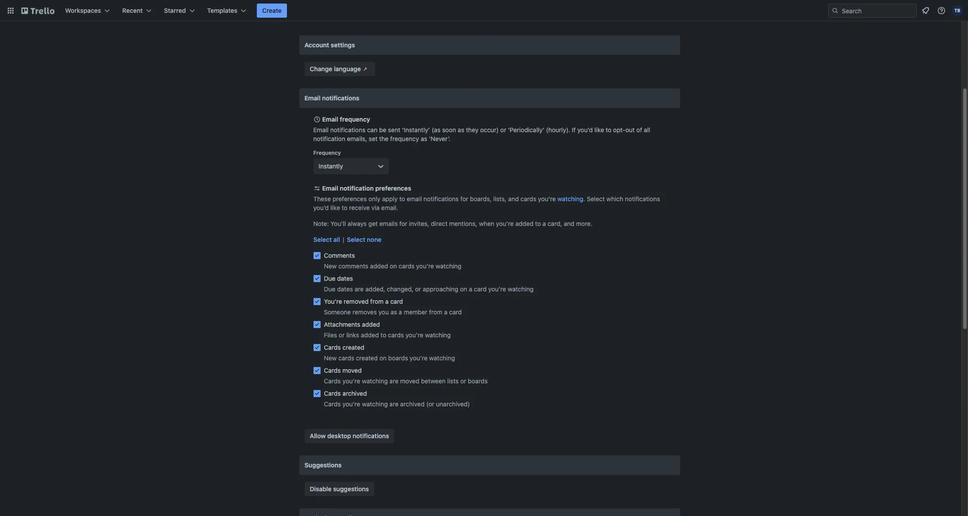 Task type: describe. For each thing, give the bounding box(es) containing it.
0 vertical spatial frequency
[[340, 116, 370, 123]]

these preferences only apply to email notifications for boards, lists, and cards you're watching
[[313, 195, 583, 203]]

1 vertical spatial moved
[[400, 378, 419, 385]]

change
[[310, 65, 332, 73]]

'periodically'
[[508, 126, 544, 134]]

files or links added to cards you're watching
[[324, 332, 451, 339]]

files
[[324, 332, 337, 339]]

emails
[[379, 220, 398, 228]]

cards right lists,
[[520, 195, 536, 203]]

0 vertical spatial preferences
[[375, 185, 411, 192]]

links
[[346, 332, 359, 339]]

(or
[[426, 401, 434, 408]]

recent button
[[117, 4, 157, 18]]

(as
[[432, 126, 440, 134]]

2 horizontal spatial card
[[474, 286, 487, 293]]

cards for cards created
[[324, 344, 341, 352]]

recent
[[122, 7, 143, 14]]

1 vertical spatial from
[[429, 309, 442, 316]]

none
[[367, 236, 381, 244]]

settings
[[331, 41, 355, 49]]

only
[[368, 195, 380, 203]]

cards down cards created
[[338, 355, 354, 362]]

to inside . select which notifications you'd like to receive via email.
[[342, 204, 347, 212]]

cards up changed,
[[399, 263, 414, 270]]

they
[[466, 126, 478, 134]]

0 horizontal spatial preferences
[[333, 195, 367, 203]]

be
[[379, 126, 386, 134]]

get
[[368, 220, 378, 228]]

you
[[378, 309, 389, 316]]

disable suggestions link
[[304, 483, 374, 497]]

set
[[369, 135, 378, 143]]

unarchived)
[[436, 401, 470, 408]]

email notifications can be sent 'instantly' (as soon as they occur) or 'periodically' (hourly). if you'd like to opt-out of all notification emails, set the frequency as 'never'.
[[313, 126, 650, 143]]

you're removed from a card
[[324, 298, 403, 306]]

due dates
[[324, 275, 353, 283]]

watching link
[[557, 195, 583, 203]]

notifications inside . select which notifications you'd like to receive via email.
[[625, 195, 660, 203]]

email
[[407, 195, 422, 203]]

the
[[379, 135, 388, 143]]

frequency
[[313, 150, 341, 156]]

search image
[[832, 7, 839, 14]]

starred
[[164, 7, 186, 14]]

if
[[572, 126, 576, 134]]

frequency inside email notifications can be sent 'instantly' (as soon as they occur) or 'periodically' (hourly). if you'd like to opt-out of all notification emails, set the frequency as 'never'.
[[390, 135, 419, 143]]

comments
[[324, 252, 355, 259]]

a left 'member'
[[399, 309, 402, 316]]

open information menu image
[[937, 6, 946, 15]]

templates
[[207, 7, 237, 14]]

can
[[367, 126, 377, 134]]

always
[[348, 220, 367, 228]]

or right changed,
[[415, 286, 421, 293]]

direct
[[431, 220, 447, 228]]

0 vertical spatial for
[[460, 195, 468, 203]]

create button
[[257, 4, 287, 18]]

cards you're watching are archived (or unarchived)
[[324, 401, 470, 408]]

out
[[625, 126, 635, 134]]

are for cards archived
[[389, 401, 398, 408]]

boards,
[[470, 195, 492, 203]]

member
[[404, 309, 427, 316]]

disable
[[310, 486, 331, 493]]

like inside email notifications can be sent 'instantly' (as soon as they occur) or 'periodically' (hourly). if you'd like to opt-out of all notification emails, set the frequency as 'never'.
[[594, 126, 604, 134]]

a up the you
[[385, 298, 389, 306]]

.
[[583, 195, 585, 203]]

more.
[[576, 220, 592, 228]]

2 horizontal spatial as
[[458, 126, 464, 134]]

due for due dates
[[324, 275, 335, 283]]

email notification preferences
[[322, 185, 411, 192]]

apply
[[382, 195, 398, 203]]

allow desktop notifications
[[310, 433, 389, 440]]

lists
[[447, 378, 459, 385]]

or down the attachments
[[339, 332, 345, 339]]

2 horizontal spatial on
[[460, 286, 467, 293]]

to inside email notifications can be sent 'instantly' (as soon as they occur) or 'periodically' (hourly). if you'd like to opt-out of all notification emails, set the frequency as 'never'.
[[606, 126, 611, 134]]

create
[[262, 7, 282, 14]]

workspaces button
[[60, 4, 115, 18]]

to left card,
[[535, 220, 541, 228]]

disable suggestions
[[310, 486, 369, 493]]

1 horizontal spatial as
[[421, 135, 427, 143]]

email notifications
[[304, 94, 359, 102]]

lists,
[[493, 195, 506, 203]]

starred button
[[159, 4, 200, 18]]

new cards created on boards you're watching
[[324, 355, 455, 362]]

between
[[421, 378, 446, 385]]

'instantly'
[[402, 126, 430, 134]]

or right the "lists"
[[460, 378, 466, 385]]

removes
[[353, 309, 377, 316]]

all inside email notifications can be sent 'instantly' (as soon as they occur) or 'periodically' (hourly). if you'd like to opt-out of all notification emails, set the frequency as 'never'.
[[644, 126, 650, 134]]

added,
[[365, 286, 385, 293]]

removed
[[344, 298, 369, 306]]

mentions,
[[449, 220, 477, 228]]

to down the you
[[381, 332, 386, 339]]

email for email notifications
[[304, 94, 321, 102]]

. select which notifications you'd like to receive via email.
[[313, 195, 660, 212]]

added down removes
[[362, 321, 380, 329]]

on for cards
[[390, 263, 397, 270]]

1 vertical spatial all
[[333, 236, 340, 244]]

account
[[304, 41, 329, 49]]

change language link
[[304, 62, 375, 76]]

note: you'll always get emails for invites, direct mentions, when you're added to a card, and more.
[[313, 220, 592, 228]]

attachments added
[[324, 321, 380, 329]]

notifications inside email notifications can be sent 'instantly' (as soon as they occur) or 'periodically' (hourly). if you'd like to opt-out of all notification emails, set the frequency as 'never'.
[[330, 126, 365, 134]]

card,
[[548, 220, 562, 228]]

suggestions
[[304, 462, 342, 469]]

comments
[[338, 263, 368, 270]]

attachments
[[324, 321, 360, 329]]

0 horizontal spatial for
[[399, 220, 407, 228]]

0 vertical spatial boards
[[388, 355, 408, 362]]



Task type: vqa. For each thing, say whether or not it's contained in the screenshot.
removes
yes



Task type: locate. For each thing, give the bounding box(es) containing it.
0 vertical spatial on
[[390, 263, 397, 270]]

due dates are added, changed, or approaching on a card you're watching
[[324, 286, 534, 293]]

0 vertical spatial notification
[[313, 135, 345, 143]]

2 horizontal spatial select
[[587, 195, 605, 203]]

new for new comments added on cards you're watching
[[324, 263, 337, 270]]

cards
[[520, 195, 536, 203], [399, 263, 414, 270], [388, 332, 404, 339], [338, 355, 354, 362]]

1 vertical spatial card
[[390, 298, 403, 306]]

card
[[474, 286, 487, 293], [390, 298, 403, 306], [449, 309, 462, 316]]

1 vertical spatial created
[[356, 355, 378, 362]]

all right of
[[644, 126, 650, 134]]

moved up cards archived
[[342, 367, 362, 375]]

these
[[313, 195, 331, 203]]

notifications up direct at left top
[[424, 195, 459, 203]]

instantly
[[319, 163, 343, 170]]

1 horizontal spatial preferences
[[375, 185, 411, 192]]

select
[[587, 195, 605, 203], [313, 236, 332, 244], [347, 236, 365, 244]]

1 vertical spatial on
[[460, 286, 467, 293]]

allow desktop notifications link
[[304, 430, 394, 444]]

occur)
[[480, 126, 499, 134]]

0 vertical spatial from
[[370, 298, 384, 306]]

2 vertical spatial as
[[390, 309, 397, 316]]

0 horizontal spatial as
[[390, 309, 397, 316]]

0 vertical spatial like
[[594, 126, 604, 134]]

new
[[324, 263, 337, 270], [324, 355, 337, 362]]

notifications
[[322, 94, 359, 102], [330, 126, 365, 134], [424, 195, 459, 203], [625, 195, 660, 203], [353, 433, 389, 440]]

1 vertical spatial are
[[389, 378, 398, 385]]

notification
[[313, 135, 345, 143], [340, 185, 374, 192]]

0 horizontal spatial and
[[508, 195, 519, 203]]

due
[[324, 275, 335, 283], [324, 286, 335, 293]]

card right approaching
[[474, 286, 487, 293]]

cards down the someone removes you as a member from a card
[[388, 332, 404, 339]]

on down files or links added to cards you're watching
[[379, 355, 387, 362]]

for
[[460, 195, 468, 203], [399, 220, 407, 228]]

preferences
[[375, 185, 411, 192], [333, 195, 367, 203]]

email inside email notifications can be sent 'instantly' (as soon as they occur) or 'periodically' (hourly). if you'd like to opt-out of all notification emails, set the frequency as 'never'.
[[313, 126, 329, 134]]

primary element
[[0, 0, 968, 21]]

email for email frequency
[[322, 116, 338, 123]]

changed,
[[387, 286, 413, 293]]

1 horizontal spatial you'd
[[577, 126, 593, 134]]

opt-
[[613, 126, 625, 134]]

someone removes you as a member from a card
[[324, 309, 462, 316]]

2 vertical spatial are
[[389, 401, 398, 408]]

are up removed at the bottom of page
[[355, 286, 364, 293]]

archived
[[342, 390, 367, 398], [400, 401, 425, 408]]

preferences up apply
[[375, 185, 411, 192]]

0 vertical spatial new
[[324, 263, 337, 270]]

email frequency
[[322, 116, 370, 123]]

1 new from the top
[[324, 263, 337, 270]]

0 horizontal spatial on
[[379, 355, 387, 362]]

added right links
[[361, 332, 379, 339]]

to left receive
[[342, 204, 347, 212]]

0 notifications image
[[920, 5, 931, 16]]

0 horizontal spatial you'd
[[313, 204, 329, 212]]

2 dates from the top
[[337, 286, 353, 293]]

card down approaching
[[449, 309, 462, 316]]

4 cards from the top
[[324, 390, 341, 398]]

1 vertical spatial dates
[[337, 286, 353, 293]]

templates button
[[202, 4, 252, 18]]

you'd right if on the right top of the page
[[577, 126, 593, 134]]

0 horizontal spatial frequency
[[340, 116, 370, 123]]

and right lists,
[[508, 195, 519, 203]]

email for email notifications can be sent 'instantly' (as soon as they occur) or 'periodically' (hourly). if you'd like to opt-out of all notification emails, set the frequency as 'never'.
[[313, 126, 329, 134]]

1 horizontal spatial like
[[594, 126, 604, 134]]

0 vertical spatial you'd
[[577, 126, 593, 134]]

or right occur) at the top of the page
[[500, 126, 506, 134]]

are down cards you're watching are moved between lists or boards
[[389, 401, 398, 408]]

due for due dates are added, changed, or approaching on a card you're watching
[[324, 286, 335, 293]]

on for boards
[[379, 355, 387, 362]]

are
[[355, 286, 364, 293], [389, 378, 398, 385], [389, 401, 398, 408]]

on up changed,
[[390, 263, 397, 270]]

sent
[[388, 126, 400, 134]]

2 vertical spatial on
[[379, 355, 387, 362]]

approaching
[[423, 286, 458, 293]]

archived left (or
[[400, 401, 425, 408]]

you're
[[538, 195, 556, 203], [496, 220, 514, 228], [416, 263, 434, 270], [488, 286, 506, 293], [406, 332, 423, 339], [410, 355, 427, 362], [342, 378, 360, 385], [342, 401, 360, 408]]

1 horizontal spatial select
[[347, 236, 365, 244]]

cards for cards you're watching are moved between lists or boards
[[324, 378, 341, 385]]

notification inside email notifications can be sent 'instantly' (as soon as they occur) or 'periodically' (hourly). if you'd like to opt-out of all notification emails, set the frequency as 'never'.
[[313, 135, 345, 143]]

1 vertical spatial archived
[[400, 401, 425, 408]]

1 cards from the top
[[324, 344, 341, 352]]

cards for cards archived
[[324, 390, 341, 398]]

invites,
[[409, 220, 429, 228]]

1 horizontal spatial all
[[644, 126, 650, 134]]

account settings
[[304, 41, 355, 49]]

cards archived
[[324, 390, 367, 398]]

1 horizontal spatial from
[[429, 309, 442, 316]]

email down the change
[[304, 94, 321, 102]]

1 vertical spatial notification
[[340, 185, 374, 192]]

'never'.
[[429, 135, 450, 143]]

2 vertical spatial card
[[449, 309, 462, 316]]

0 horizontal spatial select
[[313, 236, 332, 244]]

0 horizontal spatial archived
[[342, 390, 367, 398]]

change language
[[310, 65, 361, 73]]

new comments added on cards you're watching
[[324, 263, 461, 270]]

moved left the between at the left of page
[[400, 378, 419, 385]]

a
[[543, 220, 546, 228], [469, 286, 472, 293], [385, 298, 389, 306], [399, 309, 402, 316], [444, 309, 447, 316]]

or inside email notifications can be sent 'instantly' (as soon as they occur) or 'periodically' (hourly). if you'd like to opt-out of all notification emails, set the frequency as 'never'.
[[500, 126, 506, 134]]

or
[[500, 126, 506, 134], [415, 286, 421, 293], [339, 332, 345, 339], [460, 378, 466, 385]]

select all button
[[313, 236, 340, 244]]

select right the |
[[347, 236, 365, 244]]

like
[[594, 126, 604, 134], [330, 204, 340, 212]]

(hourly).
[[546, 126, 570, 134]]

from right 'member'
[[429, 309, 442, 316]]

1 vertical spatial like
[[330, 204, 340, 212]]

0 vertical spatial created
[[342, 344, 364, 352]]

of
[[636, 126, 642, 134]]

as down 'instantly'
[[421, 135, 427, 143]]

0 horizontal spatial moved
[[342, 367, 362, 375]]

1 horizontal spatial card
[[449, 309, 462, 316]]

all left the |
[[333, 236, 340, 244]]

0 horizontal spatial like
[[330, 204, 340, 212]]

1 vertical spatial and
[[564, 220, 574, 228]]

like left opt-
[[594, 126, 604, 134]]

added up added,
[[370, 263, 388, 270]]

as
[[458, 126, 464, 134], [421, 135, 427, 143], [390, 309, 397, 316]]

0 vertical spatial archived
[[342, 390, 367, 398]]

1 horizontal spatial frequency
[[390, 135, 419, 143]]

you'd
[[577, 126, 593, 134], [313, 204, 329, 212]]

0 vertical spatial card
[[474, 286, 487, 293]]

Search field
[[839, 4, 916, 17]]

boards right the "lists"
[[468, 378, 488, 385]]

0 vertical spatial and
[[508, 195, 519, 203]]

0 horizontal spatial all
[[333, 236, 340, 244]]

email up these
[[322, 185, 338, 192]]

from
[[370, 298, 384, 306], [429, 309, 442, 316]]

new for new cards created on boards you're watching
[[324, 355, 337, 362]]

you'd inside email notifications can be sent 'instantly' (as soon as they occur) or 'periodically' (hourly). if you'd like to opt-out of all notification emails, set the frequency as 'never'.
[[577, 126, 593, 134]]

cards for cards you're watching are archived (or unarchived)
[[324, 401, 341, 408]]

2 new from the top
[[324, 355, 337, 362]]

preferences up receive
[[333, 195, 367, 203]]

select right .
[[587, 195, 605, 203]]

2 due from the top
[[324, 286, 335, 293]]

for right emails
[[399, 220, 407, 228]]

workspaces
[[65, 7, 101, 14]]

dates for due dates are added, changed, or approaching on a card you're watching
[[337, 286, 353, 293]]

someone
[[324, 309, 351, 316]]

a down approaching
[[444, 309, 447, 316]]

2 cards from the top
[[324, 367, 341, 375]]

sm image
[[361, 65, 370, 74]]

new down cards created
[[324, 355, 337, 362]]

1 vertical spatial preferences
[[333, 195, 367, 203]]

card up the someone removes you as a member from a card
[[390, 298, 403, 306]]

1 horizontal spatial for
[[460, 195, 468, 203]]

1 vertical spatial you'd
[[313, 204, 329, 212]]

a right approaching
[[469, 286, 472, 293]]

notification up frequency
[[313, 135, 345, 143]]

you'll
[[330, 220, 346, 228]]

from down added,
[[370, 298, 384, 306]]

dates down comments
[[337, 275, 353, 283]]

1 vertical spatial due
[[324, 286, 335, 293]]

notifications right desktop
[[353, 433, 389, 440]]

allow
[[310, 433, 326, 440]]

1 vertical spatial boards
[[468, 378, 488, 385]]

frequency up 'emails,'
[[340, 116, 370, 123]]

which
[[606, 195, 623, 203]]

0 horizontal spatial boards
[[388, 355, 408, 362]]

select none button
[[347, 236, 381, 244]]

1 horizontal spatial on
[[390, 263, 397, 270]]

dates down due dates
[[337, 286, 353, 293]]

cards you're watching are moved between lists or boards
[[324, 378, 488, 385]]

1 horizontal spatial archived
[[400, 401, 425, 408]]

0 vertical spatial moved
[[342, 367, 362, 375]]

1 vertical spatial new
[[324, 355, 337, 362]]

0 vertical spatial dates
[[337, 275, 353, 283]]

added left card,
[[515, 220, 533, 228]]

1 horizontal spatial boards
[[468, 378, 488, 385]]

|
[[343, 236, 344, 244]]

back to home image
[[21, 4, 54, 18]]

a left card,
[[543, 220, 546, 228]]

desktop
[[327, 433, 351, 440]]

1 vertical spatial for
[[399, 220, 407, 228]]

you'd down these
[[313, 204, 329, 212]]

select inside . select which notifications you'd like to receive via email.
[[587, 195, 605, 203]]

created down links
[[342, 344, 364, 352]]

notifications right which
[[625, 195, 660, 203]]

like down these
[[330, 204, 340, 212]]

to left email
[[399, 195, 405, 203]]

language
[[334, 65, 361, 73]]

0 vertical spatial due
[[324, 275, 335, 283]]

tyler black (tylerblack440) image
[[952, 5, 963, 16]]

email up frequency
[[313, 126, 329, 134]]

select all | select none
[[313, 236, 381, 244]]

as left they
[[458, 126, 464, 134]]

you'd inside . select which notifications you'd like to receive via email.
[[313, 204, 329, 212]]

3 cards from the top
[[324, 378, 341, 385]]

notifications down email frequency
[[330, 126, 365, 134]]

cards for cards moved
[[324, 367, 341, 375]]

5 cards from the top
[[324, 401, 341, 408]]

1 due from the top
[[324, 275, 335, 283]]

dates
[[337, 275, 353, 283], [337, 286, 353, 293]]

boards
[[388, 355, 408, 362], [468, 378, 488, 385]]

emails,
[[347, 135, 367, 143]]

you're
[[324, 298, 342, 306]]

added
[[515, 220, 533, 228], [370, 263, 388, 270], [362, 321, 380, 329], [361, 332, 379, 339]]

for left boards,
[[460, 195, 468, 203]]

soon
[[442, 126, 456, 134]]

note:
[[313, 220, 329, 228]]

select down note:
[[313, 236, 332, 244]]

created down cards created
[[356, 355, 378, 362]]

suggestions
[[333, 486, 369, 493]]

0 vertical spatial are
[[355, 286, 364, 293]]

as right the you
[[390, 309, 397, 316]]

0 vertical spatial as
[[458, 126, 464, 134]]

1 vertical spatial as
[[421, 135, 427, 143]]

moved
[[342, 367, 362, 375], [400, 378, 419, 385]]

on right approaching
[[460, 286, 467, 293]]

watching
[[557, 195, 583, 203], [436, 263, 461, 270], [508, 286, 534, 293], [425, 332, 451, 339], [429, 355, 455, 362], [362, 378, 388, 385], [362, 401, 388, 408]]

are for cards moved
[[389, 378, 398, 385]]

0 vertical spatial all
[[644, 126, 650, 134]]

archived down cards moved
[[342, 390, 367, 398]]

frequency down sent
[[390, 135, 419, 143]]

1 vertical spatial frequency
[[390, 135, 419, 143]]

notifications up email frequency
[[322, 94, 359, 102]]

and right card,
[[564, 220, 574, 228]]

email for email notification preferences
[[322, 185, 338, 192]]

notification up receive
[[340, 185, 374, 192]]

1 dates from the top
[[337, 275, 353, 283]]

0 horizontal spatial from
[[370, 298, 384, 306]]

like inside . select which notifications you'd like to receive via email.
[[330, 204, 340, 212]]

boards up cards you're watching are moved between lists or boards
[[388, 355, 408, 362]]

cards moved
[[324, 367, 362, 375]]

and
[[508, 195, 519, 203], [564, 220, 574, 228]]

1 horizontal spatial moved
[[400, 378, 419, 385]]

are up cards you're watching are archived (or unarchived) at the bottom of the page
[[389, 378, 398, 385]]

email down "email notifications"
[[322, 116, 338, 123]]

1 horizontal spatial and
[[564, 220, 574, 228]]

new down comments
[[324, 263, 337, 270]]

to left opt-
[[606, 126, 611, 134]]

dates for due dates
[[337, 275, 353, 283]]

0 horizontal spatial card
[[390, 298, 403, 306]]



